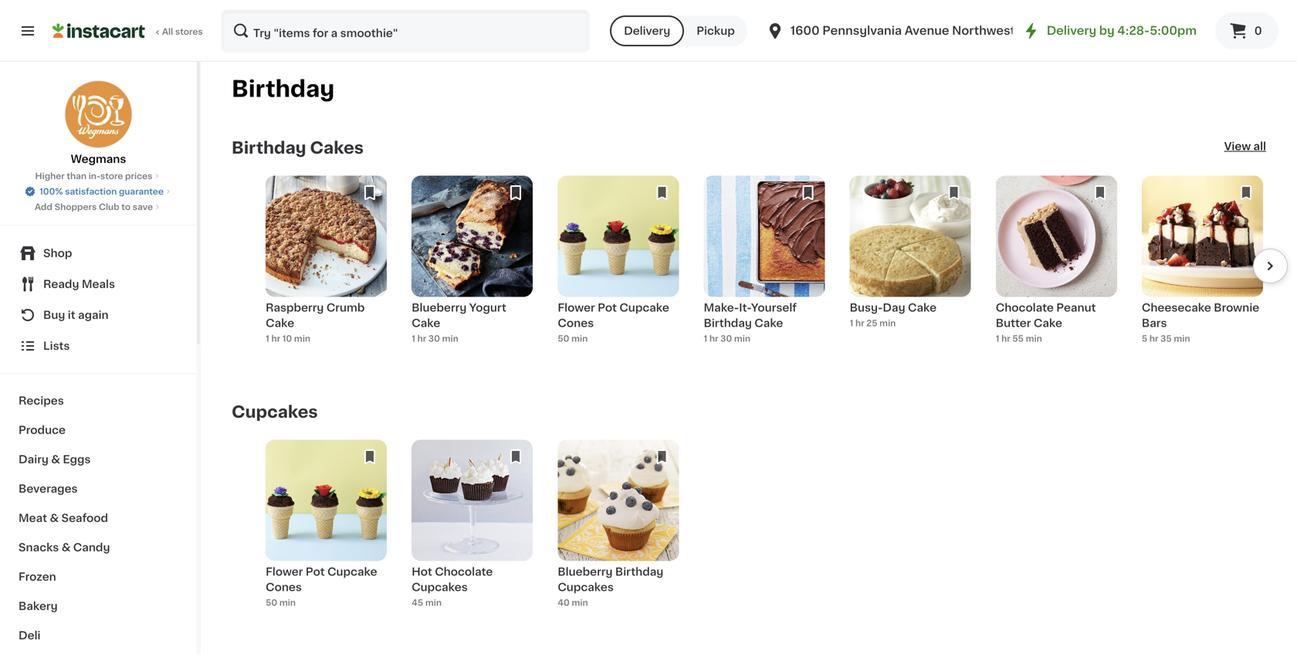Task type: vqa. For each thing, say whether or not it's contained in the screenshot.
Bakery
yes



Task type: describe. For each thing, give the bounding box(es) containing it.
hot chocolate cupcakes
[[412, 566, 493, 593]]

40 min
[[558, 598, 588, 607]]

snacks & candy
[[19, 542, 110, 553]]

0 horizontal spatial cupcake
[[327, 566, 377, 577]]

recipes link
[[9, 386, 188, 415]]

40
[[558, 598, 570, 607]]

guarantee
[[119, 187, 164, 196]]

day
[[883, 302, 905, 313]]

pennsylvania
[[823, 25, 902, 36]]

ready meals
[[43, 279, 115, 290]]

meat & seafood link
[[9, 503, 188, 533]]

delivery for delivery
[[624, 25, 670, 36]]

raspberry crumb cake
[[266, 302, 365, 329]]

100% satisfaction guarantee button
[[24, 182, 173, 198]]

1 for chocolate peanut butter cake
[[996, 334, 1000, 343]]

recipe card group containing cheesecake brownie bars
[[1142, 176, 1263, 366]]

crumb
[[326, 302, 365, 313]]

1 for busy-day cake
[[850, 319, 854, 327]]

again
[[78, 310, 109, 320]]

peanut
[[1057, 302, 1096, 313]]

cheesecake
[[1142, 302, 1211, 313]]

flower inside item carousel "region"
[[558, 302, 595, 313]]

1 vertical spatial pot
[[306, 566, 325, 577]]

dairy
[[19, 454, 49, 465]]

25
[[867, 319, 878, 327]]

dairy & eggs link
[[9, 445, 188, 474]]

club
[[99, 203, 119, 211]]

meals
[[82, 279, 115, 290]]

birthday inside 'make-it-yourself birthday cake'
[[704, 318, 752, 329]]

by
[[1099, 25, 1115, 36]]

hr for chocolate peanut butter cake
[[1002, 334, 1011, 343]]

yogurt
[[469, 302, 506, 313]]

5 hr 35 min
[[1142, 334, 1190, 343]]

view all
[[1224, 141, 1266, 152]]

service type group
[[610, 15, 747, 46]]

raspberry
[[266, 302, 324, 313]]

shop link
[[9, 238, 188, 269]]

store
[[100, 172, 123, 180]]

ready
[[43, 279, 79, 290]]

hr for blueberry yogurt cake
[[417, 334, 426, 343]]

all
[[1254, 141, 1266, 152]]

recipe card group containing make-it-yourself birthday cake
[[704, 176, 825, 366]]

wegmans link
[[64, 80, 132, 167]]

1 hr 25 min
[[850, 319, 896, 327]]

cake for busy-day cake
[[908, 302, 937, 313]]

add
[[35, 203, 52, 211]]

hr for busy-day cake
[[856, 319, 865, 327]]

produce link
[[9, 415, 188, 445]]

cake for blueberry yogurt cake
[[412, 318, 440, 329]]

ready meals link
[[9, 269, 188, 300]]

all
[[162, 27, 173, 36]]

bakery
[[19, 601, 58, 612]]

prices
[[125, 172, 152, 180]]

chocolate peanut butter cake
[[996, 302, 1096, 329]]

cones inside item carousel "region"
[[558, 318, 594, 329]]

bakery link
[[9, 592, 188, 621]]

cheesecake brownie bars
[[1142, 302, 1260, 329]]

1 vertical spatial cones
[[266, 582, 302, 593]]

1 hr 10 min
[[266, 334, 310, 343]]

cupcakes for blueberry birthday cupcakes
[[558, 582, 614, 593]]

produce
[[19, 425, 66, 436]]

dairy & eggs
[[19, 454, 91, 465]]

hot
[[412, 566, 432, 577]]

50 min inside item carousel "region"
[[558, 334, 588, 343]]

delivery button
[[610, 15, 684, 46]]

it-
[[739, 302, 751, 313]]

10
[[282, 334, 292, 343]]

brownie
[[1214, 302, 1260, 313]]

50 inside item carousel "region"
[[558, 334, 569, 343]]

5:00pm
[[1150, 25, 1197, 36]]

yourself
[[751, 302, 797, 313]]

recipe card group containing chocolate peanut butter cake
[[996, 176, 1117, 366]]

bars
[[1142, 318, 1167, 329]]

view
[[1224, 141, 1251, 152]]

chocolate inside the hot chocolate cupcakes
[[435, 566, 493, 577]]

than
[[67, 172, 87, 180]]

candy
[[73, 542, 110, 553]]

deli
[[19, 630, 41, 641]]

cupcakes for hot chocolate cupcakes
[[412, 582, 468, 593]]

hr for cheesecake brownie bars
[[1150, 334, 1159, 343]]

lists
[[43, 341, 70, 351]]

pot inside item carousel "region"
[[598, 302, 617, 313]]

0
[[1255, 25, 1262, 36]]

35
[[1161, 334, 1172, 343]]

meat & seafood
[[19, 513, 108, 524]]

seafood
[[61, 513, 108, 524]]

frozen
[[19, 571, 56, 582]]

lists link
[[9, 331, 188, 361]]

pickup button
[[684, 15, 747, 46]]



Task type: locate. For each thing, give the bounding box(es) containing it.
30 down make-
[[721, 334, 732, 343]]

hr down make-
[[710, 334, 719, 343]]

cupcakes inside the hot chocolate cupcakes
[[412, 582, 468, 593]]

recipe card group
[[266, 176, 387, 366], [412, 176, 533, 366], [558, 176, 679, 366], [704, 176, 825, 366], [850, 176, 971, 366], [996, 176, 1117, 366], [1142, 176, 1263, 366], [266, 440, 387, 630], [412, 440, 533, 630], [558, 440, 679, 630]]

delivery left pickup
[[624, 25, 670, 36]]

wegmans logo image
[[64, 80, 132, 148]]

add shoppers club to save
[[35, 203, 153, 211]]

avenue
[[905, 25, 949, 36]]

recipe card group containing blueberry birthday cupcakes
[[558, 440, 679, 630]]

cake inside "blueberry yogurt cake"
[[412, 318, 440, 329]]

0 vertical spatial chocolate
[[996, 302, 1054, 313]]

5
[[1142, 334, 1148, 343]]

1
[[850, 319, 854, 327], [266, 334, 269, 343], [412, 334, 415, 343], [704, 334, 707, 343], [996, 334, 1000, 343]]

to
[[121, 203, 131, 211]]

add shoppers club to save link
[[35, 201, 162, 213]]

cupcakes down 10
[[232, 404, 318, 420]]

flower pot cupcake cones
[[558, 302, 669, 329], [266, 566, 377, 593]]

cupcake left make-
[[620, 302, 669, 313]]

pot
[[598, 302, 617, 313], [306, 566, 325, 577]]

1 horizontal spatial cupcake
[[620, 302, 669, 313]]

butter
[[996, 318, 1031, 329]]

0 horizontal spatial delivery
[[624, 25, 670, 36]]

blueberry left the yogurt
[[412, 302, 467, 313]]

0 vertical spatial flower
[[558, 302, 595, 313]]

blueberry inside "blueberry yogurt cake"
[[412, 302, 467, 313]]

Search field
[[222, 11, 588, 51]]

hr right 5
[[1150, 334, 1159, 343]]

0 vertical spatial 50 min
[[558, 334, 588, 343]]

delivery for delivery by 4:28-5:00pm
[[1047, 25, 1097, 36]]

cake inside raspberry crumb cake
[[266, 318, 294, 329]]

recipe card group containing busy-day cake
[[850, 176, 971, 366]]

flower
[[558, 302, 595, 313], [266, 566, 303, 577]]

0 horizontal spatial cones
[[266, 582, 302, 593]]

pickup
[[697, 25, 735, 36]]

1 hr 55 min
[[996, 334, 1042, 343]]

beverages link
[[9, 474, 188, 503]]

0 horizontal spatial blueberry
[[412, 302, 467, 313]]

1 horizontal spatial cupcakes
[[412, 582, 468, 593]]

busy-
[[850, 302, 883, 313]]

birthday
[[232, 78, 335, 100], [232, 140, 306, 156], [704, 318, 752, 329], [615, 566, 664, 577]]

item carousel region
[[232, 176, 1288, 366]]

recipe card group containing hot chocolate cupcakes
[[412, 440, 533, 630]]

recipes
[[19, 395, 64, 406]]

save
[[133, 203, 153, 211]]

cake inside 'make-it-yourself birthday cake'
[[755, 318, 783, 329]]

2 30 from the left
[[721, 334, 732, 343]]

1 hr 30 min down make-
[[704, 334, 751, 343]]

chocolate inside chocolate peanut butter cake
[[996, 302, 1054, 313]]

2 vertical spatial &
[[62, 542, 71, 553]]

flower pot cupcake cones inside item carousel "region"
[[558, 302, 669, 329]]

0 horizontal spatial pot
[[306, 566, 325, 577]]

1 1 hr 30 min from the left
[[412, 334, 458, 343]]

0 horizontal spatial cupcakes
[[232, 404, 318, 420]]

recipe card group containing blueberry yogurt cake
[[412, 176, 533, 366]]

cupcakes up 45 min
[[412, 582, 468, 593]]

view all link
[[1224, 139, 1266, 157]]

0 vertical spatial blueberry
[[412, 302, 467, 313]]

blueberry inside the blueberry birthday cupcakes
[[558, 566, 613, 577]]

blueberry
[[412, 302, 467, 313], [558, 566, 613, 577]]

1 hr 30 min for make-it-yourself birthday cake
[[704, 334, 751, 343]]

recipe card group containing raspberry crumb cake
[[266, 176, 387, 366]]

cones
[[558, 318, 594, 329], [266, 582, 302, 593]]

1 hr 30 min for blueberry yogurt cake
[[412, 334, 458, 343]]

snacks
[[19, 542, 59, 553]]

0 horizontal spatial 1 hr 30 min
[[412, 334, 458, 343]]

1 30 from the left
[[428, 334, 440, 343]]

shop
[[43, 248, 72, 259]]

0 horizontal spatial chocolate
[[435, 566, 493, 577]]

higher than in-store prices
[[35, 172, 152, 180]]

100%
[[39, 187, 63, 196]]

0 vertical spatial cupcake
[[620, 302, 669, 313]]

frozen link
[[9, 562, 188, 592]]

cakes
[[310, 140, 364, 156]]

50 min
[[558, 334, 588, 343], [266, 598, 296, 607]]

0 vertical spatial cones
[[558, 318, 594, 329]]

it
[[68, 310, 75, 320]]

northwest
[[952, 25, 1015, 36]]

30 for make-it-yourself birthday cake
[[721, 334, 732, 343]]

1 left 25
[[850, 319, 854, 327]]

birthday inside the blueberry birthday cupcakes
[[615, 566, 664, 577]]

hr for make-it-yourself birthday cake
[[710, 334, 719, 343]]

& left 'candy' at left
[[62, 542, 71, 553]]

1 down "blueberry yogurt cake"
[[412, 334, 415, 343]]

beverages
[[19, 483, 78, 494]]

hr left 55 on the right of page
[[1002, 334, 1011, 343]]

eggs
[[63, 454, 91, 465]]

0 horizontal spatial flower
[[266, 566, 303, 577]]

hr for raspberry crumb cake
[[271, 334, 280, 343]]

1 left 10
[[266, 334, 269, 343]]

55
[[1013, 334, 1024, 343]]

1 horizontal spatial chocolate
[[996, 302, 1054, 313]]

2 horizontal spatial cupcakes
[[558, 582, 614, 593]]

0 horizontal spatial 30
[[428, 334, 440, 343]]

min
[[880, 319, 896, 327], [294, 334, 310, 343], [442, 334, 458, 343], [572, 334, 588, 343], [734, 334, 751, 343], [1026, 334, 1042, 343], [1174, 334, 1190, 343], [279, 598, 296, 607], [425, 598, 442, 607], [572, 598, 588, 607]]

instacart logo image
[[53, 22, 145, 40]]

1 horizontal spatial 50 min
[[558, 334, 588, 343]]

meat
[[19, 513, 47, 524]]

1 vertical spatial 50 min
[[266, 598, 296, 607]]

0 vertical spatial flower pot cupcake cones
[[558, 302, 669, 329]]

1 for blueberry yogurt cake
[[412, 334, 415, 343]]

blueberry birthday cupcakes
[[558, 566, 664, 593]]

cupcake inside item carousel "region"
[[620, 302, 669, 313]]

delivery by 4:28-5:00pm link
[[1022, 22, 1197, 40]]

4:28-
[[1118, 25, 1150, 36]]

hr down "blueberry yogurt cake"
[[417, 334, 426, 343]]

1 vertical spatial flower
[[266, 566, 303, 577]]

&
[[51, 454, 60, 465], [50, 513, 59, 524], [62, 542, 71, 553]]

blueberry for cupcakes
[[558, 566, 613, 577]]

all stores link
[[53, 9, 204, 53]]

delivery inside button
[[624, 25, 670, 36]]

1600
[[791, 25, 820, 36]]

1 horizontal spatial blueberry
[[558, 566, 613, 577]]

blueberry up the 40 min
[[558, 566, 613, 577]]

0 horizontal spatial flower pot cupcake cones
[[266, 566, 377, 593]]

buy
[[43, 310, 65, 320]]

1 horizontal spatial pot
[[598, 302, 617, 313]]

1 horizontal spatial cones
[[558, 318, 594, 329]]

make-
[[704, 302, 739, 313]]

in-
[[89, 172, 100, 180]]

1 horizontal spatial delivery
[[1047, 25, 1097, 36]]

45 min
[[412, 598, 442, 607]]

chocolate right hot
[[435, 566, 493, 577]]

& left eggs
[[51, 454, 60, 465]]

cake
[[908, 302, 937, 313], [266, 318, 294, 329], [412, 318, 440, 329], [755, 318, 783, 329], [1034, 318, 1063, 329]]

1 vertical spatial blueberry
[[558, 566, 613, 577]]

0 vertical spatial &
[[51, 454, 60, 465]]

1 vertical spatial 50
[[266, 598, 277, 607]]

1 vertical spatial cupcake
[[327, 566, 377, 577]]

cupcakes inside the blueberry birthday cupcakes
[[558, 582, 614, 593]]

1600 pennsylvania avenue northwest
[[791, 25, 1015, 36]]

ready meals button
[[9, 269, 188, 300]]

1 horizontal spatial 50
[[558, 334, 569, 343]]

0 horizontal spatial 50
[[266, 598, 277, 607]]

1 vertical spatial flower pot cupcake cones
[[266, 566, 377, 593]]

45
[[412, 598, 423, 607]]

birthday cakes
[[232, 140, 364, 156]]

0 button
[[1215, 12, 1279, 49]]

blueberry for cake
[[412, 302, 467, 313]]

cupcake
[[620, 302, 669, 313], [327, 566, 377, 577]]

1 down make-
[[704, 334, 707, 343]]

hr left 25
[[856, 319, 865, 327]]

& for dairy
[[51, 454, 60, 465]]

100% satisfaction guarantee
[[39, 187, 164, 196]]

0 horizontal spatial 50 min
[[266, 598, 296, 607]]

all stores
[[162, 27, 203, 36]]

1 vertical spatial &
[[50, 513, 59, 524]]

shoppers
[[55, 203, 97, 211]]

cupcakes
[[232, 404, 318, 420], [412, 582, 468, 593], [558, 582, 614, 593]]

chocolate
[[996, 302, 1054, 313], [435, 566, 493, 577]]

cupcake left hot
[[327, 566, 377, 577]]

delivery left by
[[1047, 25, 1097, 36]]

cupcakes up the 40 min
[[558, 582, 614, 593]]

& for snacks
[[62, 542, 71, 553]]

None search field
[[221, 9, 590, 53]]

30
[[428, 334, 440, 343], [721, 334, 732, 343]]

& right meat
[[50, 513, 59, 524]]

delivery by 4:28-5:00pm
[[1047, 25, 1197, 36]]

blueberry yogurt cake
[[412, 302, 506, 329]]

cake inside chocolate peanut butter cake
[[1034, 318, 1063, 329]]

1 vertical spatial chocolate
[[435, 566, 493, 577]]

stores
[[175, 27, 203, 36]]

0 vertical spatial pot
[[598, 302, 617, 313]]

30 down "blueberry yogurt cake"
[[428, 334, 440, 343]]

higher than in-store prices link
[[35, 170, 162, 182]]

make-it-yourself birthday cake
[[704, 302, 797, 329]]

1 hr 30 min down "blueberry yogurt cake"
[[412, 334, 458, 343]]

2 1 hr 30 min from the left
[[704, 334, 751, 343]]

0 vertical spatial 50
[[558, 334, 569, 343]]

30 for blueberry yogurt cake
[[428, 334, 440, 343]]

1 horizontal spatial flower
[[558, 302, 595, 313]]

deli link
[[9, 621, 188, 650]]

1600 pennsylvania avenue northwest button
[[766, 9, 1015, 53]]

snacks & candy link
[[9, 533, 188, 562]]

cake for raspberry crumb cake
[[266, 318, 294, 329]]

1 for raspberry crumb cake
[[266, 334, 269, 343]]

1 horizontal spatial 1 hr 30 min
[[704, 334, 751, 343]]

chocolate up butter
[[996, 302, 1054, 313]]

1 left 55 on the right of page
[[996, 334, 1000, 343]]

1 horizontal spatial flower pot cupcake cones
[[558, 302, 669, 329]]

1 for make-it-yourself birthday cake
[[704, 334, 707, 343]]

& for meat
[[50, 513, 59, 524]]

hr left 10
[[271, 334, 280, 343]]

buy it again link
[[9, 300, 188, 331]]

1 horizontal spatial 30
[[721, 334, 732, 343]]



